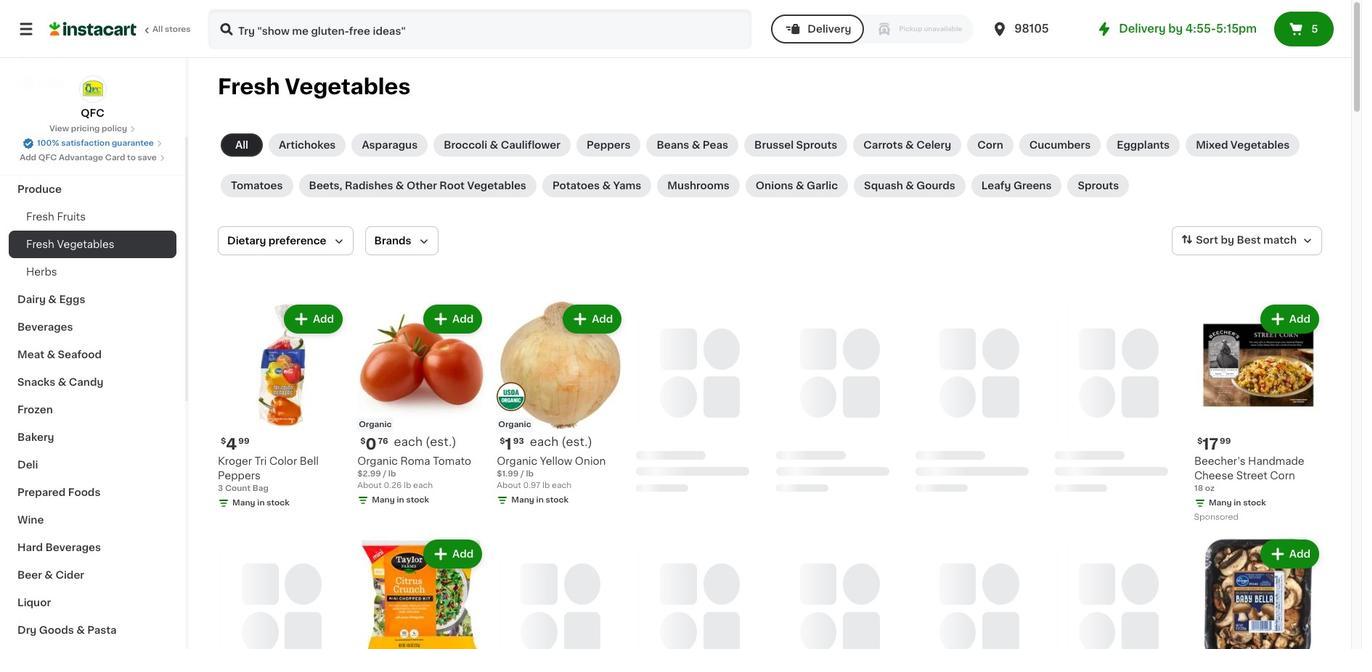 Task type: locate. For each thing, give the bounding box(es) containing it.
dietary preference button
[[218, 227, 353, 256]]

organic up $1.99
[[497, 457, 538, 467]]

(est.) inside the $1.93 each (estimated) element
[[562, 437, 592, 448]]

$ inside '$ 1 93'
[[500, 438, 505, 446]]

1 each (est.) from the left
[[394, 437, 457, 448]]

each down roma
[[413, 482, 433, 490]]

add qfc advantage card to save link
[[20, 153, 165, 164]]

(est.) up tomato
[[426, 437, 457, 448]]

2 each (est.) from the left
[[530, 437, 592, 448]]

$ up beecher's
[[1197, 438, 1203, 446]]

bag
[[253, 485, 269, 493]]

add button
[[285, 306, 341, 333], [425, 306, 481, 333], [564, 306, 620, 333], [1262, 306, 1318, 333], [425, 542, 481, 568], [1262, 542, 1318, 568]]

best
[[1237, 235, 1261, 246]]

delivery for delivery by 4:55-5:15pm
[[1119, 23, 1166, 34]]

99 right 17
[[1220, 438, 1231, 446]]

artichokes link
[[269, 134, 346, 157]]

1 horizontal spatial peppers
[[587, 140, 631, 150]]

lists link
[[9, 68, 176, 97]]

1 horizontal spatial fresh vegetables
[[218, 76, 411, 97]]

asparagus
[[362, 140, 418, 150]]

& left peas
[[692, 140, 700, 150]]

/ up 0.26
[[383, 471, 386, 479]]

0 horizontal spatial all
[[153, 25, 163, 33]]

$
[[221, 438, 226, 446], [360, 438, 366, 446], [500, 438, 505, 446], [1197, 438, 1203, 446]]

& left "gourds"
[[906, 181, 914, 191]]

0 vertical spatial all
[[153, 25, 163, 33]]

1 vertical spatial all
[[235, 140, 248, 150]]

100% satisfaction guarantee button
[[23, 135, 163, 150]]

mushrooms link
[[657, 174, 740, 198]]

lb up the 0.97
[[526, 471, 534, 479]]

by left 4:55-
[[1169, 23, 1183, 34]]

& for carrots & celery
[[906, 140, 914, 150]]

& left "other"
[[396, 181, 404, 191]]

lb right 0.26
[[404, 482, 411, 490]]

each (est.) for 0
[[394, 437, 457, 448]]

mixed
[[1196, 140, 1228, 150]]

$ inside $ 4 99
[[221, 438, 226, 446]]

delivery by 4:55-5:15pm
[[1119, 23, 1257, 34]]

in up sponsored badge image
[[1234, 500, 1241, 508]]

vegetables up artichokes link
[[285, 76, 411, 97]]

all left stores
[[153, 25, 163, 33]]

in
[[397, 497, 404, 505], [536, 497, 544, 505], [257, 500, 265, 508], [1234, 500, 1241, 508]]

each (est.) for 1
[[530, 437, 592, 448]]

by for sort
[[1221, 235, 1235, 246]]

& right beer
[[45, 571, 53, 581]]

beverages down dairy & eggs
[[17, 322, 73, 333]]

4 $ from the left
[[1197, 438, 1203, 446]]

mushrooms
[[668, 181, 730, 191]]

peppers
[[587, 140, 631, 150], [218, 471, 261, 482]]

0 horizontal spatial /
[[383, 471, 386, 479]]

beans & peas link
[[647, 134, 739, 157]]

delivery by 4:55-5:15pm link
[[1096, 20, 1257, 38]]

1 vertical spatial corn
[[1270, 471, 1295, 482]]

None search field
[[208, 9, 753, 49]]

3 $ from the left
[[500, 438, 505, 446]]

organic up 76
[[359, 421, 392, 429]]

liquor
[[17, 598, 51, 609]]

76
[[378, 438, 388, 446]]

0 vertical spatial qfc
[[81, 108, 104, 118]]

2 / from the left
[[521, 471, 524, 479]]

by
[[1169, 23, 1183, 34], [1221, 235, 1235, 246]]

each (est.) up yellow
[[530, 437, 592, 448]]

& for potatoes & yams
[[602, 181, 611, 191]]

sprouts up garlic
[[796, 140, 838, 150]]

wine link
[[9, 507, 176, 535]]

about for 1
[[497, 482, 521, 490]]

snacks & candy link
[[9, 369, 176, 397]]

2 vertical spatial fresh
[[26, 240, 54, 250]]

gourds
[[917, 181, 955, 191]]

fresh for fresh fruits
[[26, 240, 54, 250]]

hard beverages
[[17, 543, 101, 553]]

1 vertical spatial peppers
[[218, 471, 261, 482]]

$ inside $ 17 99
[[1197, 438, 1203, 446]]

all for all
[[235, 140, 248, 150]]

stock down street
[[1243, 500, 1266, 508]]

qfc down 100% at the top left of page
[[38, 154, 57, 162]]

peppers up potatoes & yams
[[587, 140, 631, 150]]

2 99 from the left
[[1220, 438, 1231, 446]]

0 vertical spatial by
[[1169, 23, 1183, 34]]

mixed vegetables link
[[1186, 134, 1300, 157]]

& left celery at the top right of the page
[[906, 140, 914, 150]]

99 inside $ 4 99
[[238, 438, 250, 446]]

each inside organic roma tomato $2.99 / lb about 0.26 lb each
[[413, 482, 433, 490]]

other
[[407, 181, 437, 191]]

qfc up view pricing policy link
[[81, 108, 104, 118]]

in down 0.26
[[397, 497, 404, 505]]

all
[[153, 25, 163, 33], [235, 140, 248, 150]]

99 right 4
[[238, 438, 250, 446]]

corn inside beecher's handmade cheese street corn 18 oz
[[1270, 471, 1295, 482]]

each down yellow
[[552, 482, 572, 490]]

/ for 1
[[521, 471, 524, 479]]

& inside 'link'
[[47, 350, 55, 360]]

many up sponsored badge image
[[1209, 500, 1232, 508]]

about inside organic roma tomato $2.99 / lb about 0.26 lb each
[[357, 482, 382, 490]]

stock down organic yellow onion $1.99 / lb about 0.97 lb each
[[546, 497, 569, 505]]

fresh vegetables
[[218, 76, 411, 97], [26, 240, 114, 250]]

match
[[1264, 235, 1297, 246]]

sponsored badge image
[[1195, 514, 1238, 522]]

1 vertical spatial qfc
[[38, 154, 57, 162]]

lists
[[41, 78, 66, 88]]

each
[[394, 437, 423, 448], [530, 437, 559, 448], [413, 482, 433, 490], [552, 482, 572, 490]]

beverages link
[[9, 314, 176, 341]]

broccoli & cauliflower
[[444, 140, 561, 150]]

pricing
[[71, 125, 100, 133]]

many down the 0.97
[[511, 497, 534, 505]]

& left yams
[[602, 181, 611, 191]]

0 horizontal spatial about
[[357, 482, 382, 490]]

& right broccoli
[[490, 140, 498, 150]]

stores
[[165, 25, 191, 33]]

each up roma
[[394, 437, 423, 448]]

corn up leafy
[[978, 140, 1003, 150]]

root
[[440, 181, 465, 191]]

(est.) for 0
[[426, 437, 457, 448]]

vegetables right mixed
[[1231, 140, 1290, 150]]

1 (est.) from the left
[[426, 437, 457, 448]]

fresh up the all link on the top of page
[[218, 76, 280, 97]]

0 vertical spatial fresh vegetables
[[218, 76, 411, 97]]

all for all stores
[[153, 25, 163, 33]]

1 horizontal spatial 99
[[1220, 438, 1231, 446]]

pasta
[[87, 626, 117, 636]]

1 horizontal spatial by
[[1221, 235, 1235, 246]]

product group containing 1
[[497, 302, 625, 510]]

$ left 93
[[500, 438, 505, 446]]

product group containing 4
[[218, 302, 346, 513]]

meat
[[17, 350, 44, 360]]

0 horizontal spatial sprouts
[[796, 140, 838, 150]]

99
[[238, 438, 250, 446], [1220, 438, 1231, 446]]

/ inside organic yellow onion $1.99 / lb about 0.97 lb each
[[521, 471, 524, 479]]

1 vertical spatial fresh vegetables
[[26, 240, 114, 250]]

4:55-
[[1186, 23, 1217, 34]]

1 horizontal spatial each (est.)
[[530, 437, 592, 448]]

2 (est.) from the left
[[562, 437, 592, 448]]

1 vertical spatial sprouts
[[1078, 181, 1119, 191]]

& left garlic
[[796, 181, 804, 191]]

0 vertical spatial sprouts
[[796, 140, 838, 150]]

$ 17 99
[[1197, 437, 1231, 453]]

peppers up count
[[218, 471, 261, 482]]

1 horizontal spatial corn
[[1270, 471, 1295, 482]]

count
[[225, 485, 251, 493]]

0 horizontal spatial delivery
[[808, 24, 851, 34]]

0 vertical spatial corn
[[978, 140, 1003, 150]]

0 horizontal spatial by
[[1169, 23, 1183, 34]]

in down bag
[[257, 500, 265, 508]]

about down $1.99
[[497, 482, 521, 490]]

1 / from the left
[[383, 471, 386, 479]]

& for meat & seafood
[[47, 350, 55, 360]]

vegetables
[[285, 76, 411, 97], [1231, 140, 1290, 150], [467, 181, 526, 191], [57, 240, 114, 250]]

eggs
[[59, 295, 85, 305]]

kroger tri color bell peppers 3 count bag
[[218, 457, 319, 493]]

1 horizontal spatial delivery
[[1119, 23, 1166, 34]]

beans
[[657, 140, 689, 150]]

dairy
[[17, 295, 46, 305]]

peppers inside kroger tri color bell peppers 3 count bag
[[218, 471, 261, 482]]

by inside field
[[1221, 235, 1235, 246]]

each (est.) up roma
[[394, 437, 457, 448]]

$ inside $ 0 76
[[360, 438, 366, 446]]

$ 4 99
[[221, 437, 250, 453]]

& left eggs
[[48, 295, 57, 305]]

2 $ from the left
[[360, 438, 366, 446]]

potatoes & yams
[[553, 181, 641, 191]]

& for beer & cider
[[45, 571, 53, 581]]

beecher's
[[1195, 457, 1246, 467]]

product group containing 17
[[1195, 302, 1322, 526]]

brussel sprouts link
[[744, 134, 848, 157]]

0 vertical spatial peppers
[[587, 140, 631, 150]]

product group
[[218, 302, 346, 513], [357, 302, 485, 510], [497, 302, 625, 510], [1195, 302, 1322, 526], [357, 537, 485, 650], [1195, 537, 1322, 650]]

fresh inside fresh fruits link
[[26, 212, 54, 222]]

0 horizontal spatial peppers
[[218, 471, 261, 482]]

each (est.) inside the $1.93 each (estimated) element
[[530, 437, 592, 448]]

$ up the kroger
[[221, 438, 226, 446]]

0 horizontal spatial (est.)
[[426, 437, 457, 448]]

0 horizontal spatial qfc
[[38, 154, 57, 162]]

many in stock down 0.26
[[372, 497, 429, 505]]

1 horizontal spatial (est.)
[[562, 437, 592, 448]]

1 horizontal spatial all
[[235, 140, 248, 150]]

all up 'tomatoes'
[[235, 140, 248, 150]]

foods
[[68, 488, 101, 498]]

/ inside organic roma tomato $2.99 / lb about 0.26 lb each
[[383, 471, 386, 479]]

fresh fruits link
[[9, 203, 176, 231]]

$ left 76
[[360, 438, 366, 446]]

98105 button
[[991, 9, 1079, 49]]

1 99 from the left
[[238, 438, 250, 446]]

fresh vegetables up artichokes link
[[218, 76, 411, 97]]

0 horizontal spatial 99
[[238, 438, 250, 446]]

dry
[[17, 626, 37, 636]]

tomatoes
[[231, 181, 283, 191]]

(est.) inside $0.76 each (estimated) element
[[426, 437, 457, 448]]

fresh up herbs
[[26, 240, 54, 250]]

fresh inside fresh vegetables link
[[26, 240, 54, 250]]

17
[[1203, 437, 1219, 453]]

prepared foods
[[17, 488, 101, 498]]

& right meat
[[47, 350, 55, 360]]

3
[[218, 485, 223, 493]]

2 about from the left
[[497, 482, 521, 490]]

by right the sort
[[1221, 235, 1235, 246]]

fresh down produce
[[26, 212, 54, 222]]

1 horizontal spatial about
[[497, 482, 521, 490]]

qfc inside 'link'
[[38, 154, 57, 162]]

each (est.) inside $0.76 each (estimated) element
[[394, 437, 457, 448]]

service type group
[[771, 15, 974, 44]]

delivery button
[[771, 15, 865, 44]]

1 horizontal spatial /
[[521, 471, 524, 479]]

/ right $1.99
[[521, 471, 524, 479]]

0 horizontal spatial each (est.)
[[394, 437, 457, 448]]

1 $ from the left
[[221, 438, 226, 446]]

(est.)
[[426, 437, 457, 448], [562, 437, 592, 448]]

1 about from the left
[[357, 482, 382, 490]]

view pricing policy link
[[49, 123, 136, 135]]

item badge image
[[497, 383, 526, 412]]

sprouts down cucumbers
[[1078, 181, 1119, 191]]

snacks & candy
[[17, 378, 103, 388]]

about down $2.99
[[357, 482, 382, 490]]

beverages up cider on the bottom of the page
[[45, 543, 101, 553]]

organic up 93
[[498, 421, 531, 429]]

stock
[[406, 497, 429, 505], [546, 497, 569, 505], [267, 500, 290, 508], [1243, 500, 1266, 508]]

handmade
[[1248, 457, 1305, 467]]

98105
[[1015, 23, 1049, 34]]

each inside organic yellow onion $1.99 / lb about 0.97 lb each
[[552, 482, 572, 490]]

all stores link
[[49, 9, 192, 49]]

(est.) up the onion
[[562, 437, 592, 448]]

corn down handmade
[[1270, 471, 1295, 482]]

1 vertical spatial by
[[1221, 235, 1235, 246]]

1 vertical spatial fresh
[[26, 212, 54, 222]]

99 inside $ 17 99
[[1220, 438, 1231, 446]]

add qfc advantage card to save
[[20, 154, 157, 162]]

& left candy
[[58, 378, 66, 388]]

fresh vegetables down fruits on the top
[[26, 240, 114, 250]]

0.26
[[384, 482, 402, 490]]

vegetables inside "link"
[[1231, 140, 1290, 150]]

many in stock down the 0.97
[[511, 497, 569, 505]]

brussel sprouts
[[755, 140, 838, 150]]

fruits
[[57, 212, 86, 222]]

lb right the 0.97
[[543, 482, 550, 490]]

fresh vegetables link
[[9, 231, 176, 259]]

asparagus link
[[352, 134, 428, 157]]

delivery inside button
[[808, 24, 851, 34]]

& for beans & peas
[[692, 140, 700, 150]]

organic up $2.99
[[357, 457, 398, 467]]

Search field
[[209, 10, 751, 48]]

squash & gourds
[[864, 181, 955, 191]]

cucumbers
[[1030, 140, 1091, 150]]

about inside organic yellow onion $1.99 / lb about 0.97 lb each
[[497, 482, 521, 490]]



Task type: vqa. For each thing, say whether or not it's contained in the screenshot.
30
no



Task type: describe. For each thing, give the bounding box(es) containing it.
corn link
[[967, 134, 1014, 157]]

sort by
[[1196, 235, 1235, 246]]

many down count
[[232, 500, 255, 508]]

cauliflower
[[501, 140, 561, 150]]

cider
[[55, 571, 84, 581]]

carrots & celery
[[864, 140, 952, 150]]

all stores
[[153, 25, 191, 33]]

onions & garlic
[[756, 181, 838, 191]]

fresh for produce
[[26, 212, 54, 222]]

product group containing 0
[[357, 302, 485, 510]]

qfc logo image
[[79, 76, 106, 103]]

broccoli
[[444, 140, 487, 150]]

advantage
[[59, 154, 103, 162]]

0 vertical spatial beverages
[[17, 322, 73, 333]]

$ for 17
[[1197, 438, 1203, 446]]

& for squash & gourds
[[906, 181, 914, 191]]

buy
[[41, 49, 61, 59]]

delivery for delivery
[[808, 24, 851, 34]]

brands button
[[365, 227, 438, 256]]

0
[[366, 437, 377, 453]]

bakery
[[17, 433, 54, 443]]

hard beverages link
[[9, 535, 176, 562]]

& for dairy & eggs
[[48, 295, 57, 305]]

dietary
[[227, 236, 266, 246]]

& left "pasta" at left bottom
[[76, 626, 85, 636]]

deli link
[[9, 452, 176, 479]]

$ for 4
[[221, 438, 226, 446]]

0.97
[[523, 482, 540, 490]]

vegetables down broccoli & cauliflower link on the top left of page
[[467, 181, 526, 191]]

many in stock up sponsored badge image
[[1209, 500, 1266, 508]]

5
[[1312, 24, 1318, 34]]

eggplants
[[1117, 140, 1170, 150]]

squash
[[864, 181, 903, 191]]

$1.93 each (estimated) element
[[497, 436, 625, 455]]

bakery link
[[9, 424, 176, 452]]

$2.99
[[357, 471, 381, 479]]

about for 0
[[357, 482, 382, 490]]

dairy & eggs
[[17, 295, 85, 305]]

again
[[73, 49, 102, 59]]

vegetables down fresh fruits link
[[57, 240, 114, 250]]

cucumbers link
[[1019, 134, 1101, 157]]

recipes link
[[9, 121, 176, 148]]

sort
[[1196, 235, 1219, 246]]

roma
[[401, 457, 430, 467]]

beets,
[[309, 181, 342, 191]]

view
[[49, 125, 69, 133]]

1 vertical spatial beverages
[[45, 543, 101, 553]]

stock down organic roma tomato $2.99 / lb about 0.26 lb each
[[406, 497, 429, 505]]

by for delivery
[[1169, 23, 1183, 34]]

$ for 0
[[360, 438, 366, 446]]

artichokes
[[279, 140, 336, 150]]

/ for 0
[[383, 471, 386, 479]]

onions & garlic link
[[746, 174, 848, 198]]

organic inside organic roma tomato $2.99 / lb about 0.26 lb each
[[357, 457, 398, 467]]

carrots & celery link
[[854, 134, 962, 157]]

18
[[1195, 485, 1203, 493]]

frozen
[[17, 405, 53, 415]]

many in stock down bag
[[232, 500, 290, 508]]

onion
[[575, 457, 606, 467]]

$ 0 76
[[360, 437, 388, 453]]

policy
[[102, 125, 127, 133]]

kroger
[[218, 457, 252, 467]]

leafy greens
[[982, 181, 1052, 191]]

each up yellow
[[530, 437, 559, 448]]

100% satisfaction guarantee
[[37, 139, 154, 147]]

99 for 17
[[1220, 438, 1231, 446]]

potatoes & yams link
[[542, 174, 652, 198]]

(est.) for 1
[[562, 437, 592, 448]]

card
[[105, 154, 125, 162]]

organic yellow onion $1.99 / lb about 0.97 lb each
[[497, 457, 606, 490]]

candy
[[69, 378, 103, 388]]

fresh fruits
[[26, 212, 86, 222]]

bell
[[300, 457, 319, 467]]

garlic
[[807, 181, 838, 191]]

herbs
[[26, 267, 57, 277]]

beets, radishes & other root vegetables link
[[299, 174, 537, 198]]

guarantee
[[112, 139, 154, 147]]

herbs link
[[9, 259, 176, 286]]

dairy & eggs link
[[9, 286, 176, 314]]

thanksgiving link
[[9, 148, 176, 176]]

instacart logo image
[[49, 20, 137, 38]]

produce link
[[9, 176, 176, 203]]

in down the 0.97
[[536, 497, 544, 505]]

yams
[[613, 181, 641, 191]]

$1.99
[[497, 471, 519, 479]]

thanksgiving
[[17, 157, 87, 167]]

save
[[138, 154, 157, 162]]

add inside 'link'
[[20, 154, 36, 162]]

peas
[[703, 140, 728, 150]]

eggplants link
[[1107, 134, 1180, 157]]

hard
[[17, 543, 43, 553]]

many down 0.26
[[372, 497, 395, 505]]

organic inside organic yellow onion $1.99 / lb about 0.97 lb each
[[497, 457, 538, 467]]

Best match Sort by field
[[1172, 227, 1322, 256]]

beer & cider link
[[9, 562, 176, 590]]

street
[[1236, 471, 1268, 482]]

satisfaction
[[61, 139, 110, 147]]

$ for 1
[[500, 438, 505, 446]]

lb up 0.26
[[388, 471, 396, 479]]

buy it again
[[41, 49, 102, 59]]

beer & cider
[[17, 571, 84, 581]]

0 horizontal spatial fresh vegetables
[[26, 240, 114, 250]]

goods
[[39, 626, 74, 636]]

$0.76 each (estimated) element
[[357, 436, 485, 455]]

& for snacks & candy
[[58, 378, 66, 388]]

seafood
[[58, 350, 102, 360]]

leafy greens link
[[971, 174, 1062, 198]]

beer
[[17, 571, 42, 581]]

prepared foods link
[[9, 479, 176, 507]]

1 horizontal spatial sprouts
[[1078, 181, 1119, 191]]

peppers link
[[577, 134, 641, 157]]

$ 1 93
[[500, 437, 524, 453]]

100%
[[37, 139, 59, 147]]

0 vertical spatial fresh
[[218, 76, 280, 97]]

stock down bag
[[267, 500, 290, 508]]

0 horizontal spatial corn
[[978, 140, 1003, 150]]

5 button
[[1275, 12, 1334, 46]]

snacks
[[17, 378, 55, 388]]

color
[[269, 457, 297, 467]]

& for onions & garlic
[[796, 181, 804, 191]]

& for broccoli & cauliflower
[[490, 140, 498, 150]]

beans & peas
[[657, 140, 728, 150]]

99 for 4
[[238, 438, 250, 446]]

dry goods & pasta link
[[9, 617, 176, 645]]

organic roma tomato $2.99 / lb about 0.26 lb each
[[357, 457, 471, 490]]

1 horizontal spatial qfc
[[81, 108, 104, 118]]



